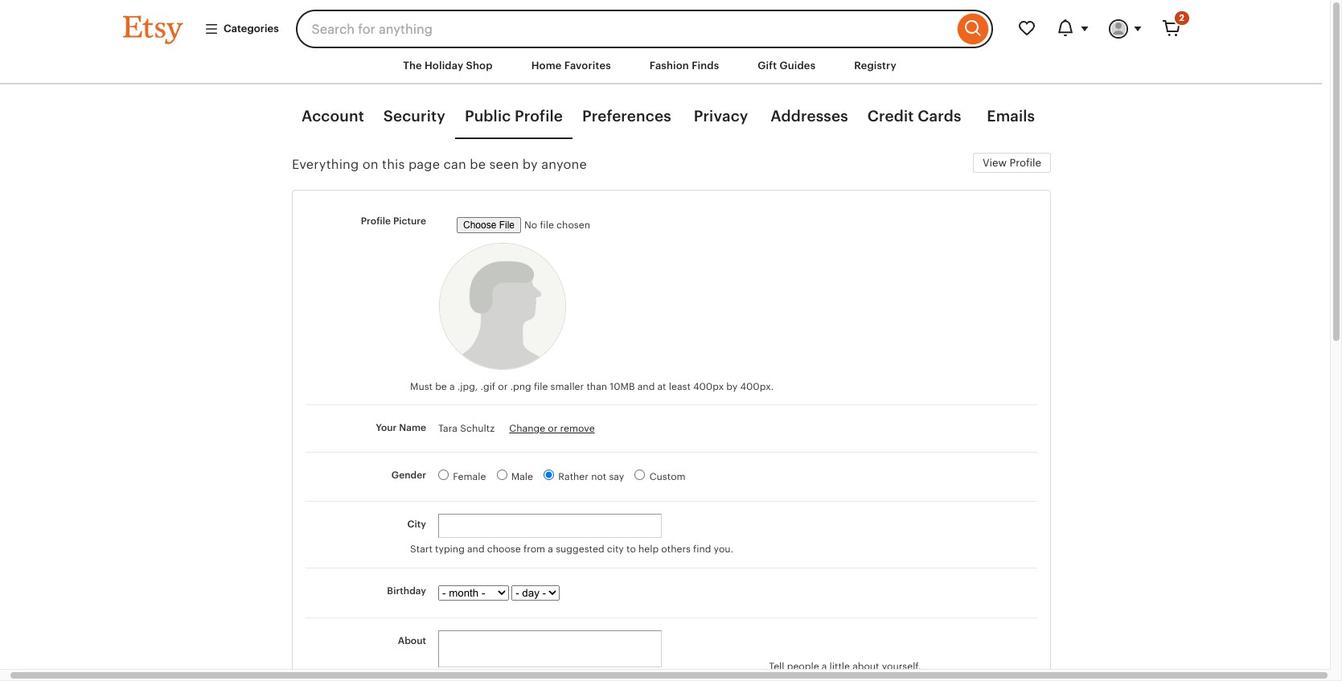 Task type: locate. For each thing, give the bounding box(es) containing it.
Custom radio
[[635, 470, 645, 480]]

0 horizontal spatial or
[[498, 381, 508, 392]]

1 vertical spatial and
[[467, 544, 485, 555]]

1 horizontal spatial or
[[548, 423, 558, 434]]

your name group
[[306, 405, 1038, 452]]

categories button
[[192, 14, 291, 43]]

0 vertical spatial by
[[523, 157, 538, 172]]

everything
[[292, 157, 359, 172]]

or
[[498, 381, 508, 392], [548, 423, 558, 434]]

everything on this page can be seen by anyone
[[292, 157, 587, 172]]

0 vertical spatial or
[[498, 381, 508, 392]]

city
[[407, 519, 426, 530]]

rather
[[558, 471, 589, 483]]

About text field
[[438, 631, 662, 668]]

2 vertical spatial a
[[822, 661, 827, 672]]

0 horizontal spatial be
[[435, 381, 447, 392]]

start
[[410, 544, 433, 555]]

file
[[534, 381, 548, 392]]

privacy button
[[681, 106, 761, 128]]

preferences button
[[573, 106, 681, 128]]

city
[[607, 544, 624, 555]]

cards
[[918, 108, 962, 125]]

2 horizontal spatial profile
[[1010, 157, 1042, 169]]

view
[[983, 157, 1007, 169]]

and right typing
[[467, 544, 485, 555]]

rather not say
[[558, 471, 624, 483]]

profile inside button
[[515, 108, 563, 125]]

or right .gif
[[498, 381, 508, 392]]

1 vertical spatial by
[[727, 381, 738, 392]]

profile left 'picture'
[[361, 216, 391, 227]]

1 vertical spatial or
[[548, 423, 558, 434]]

name
[[399, 422, 426, 434]]

not
[[591, 471, 607, 483]]

be right can at the top of the page
[[470, 157, 486, 172]]

birthday group
[[306, 569, 1038, 606]]

people
[[787, 661, 819, 672]]

a
[[450, 381, 455, 392], [548, 544, 553, 555], [822, 661, 827, 672]]

0 horizontal spatial profile
[[361, 216, 391, 227]]

fashion
[[650, 60, 689, 72]]

1 horizontal spatial be
[[470, 157, 486, 172]]

1 horizontal spatial profile
[[515, 108, 563, 125]]

by right 400px
[[727, 381, 738, 392]]

preferences
[[582, 108, 671, 125]]

public profile button
[[455, 106, 573, 128]]

others
[[661, 544, 691, 555]]

female
[[453, 471, 486, 483]]

0 horizontal spatial by
[[523, 157, 538, 172]]

home favorites
[[531, 60, 611, 72]]

public profile
[[465, 108, 563, 125]]

can
[[444, 157, 466, 172]]

seen
[[489, 157, 519, 172]]

0 vertical spatial profile
[[515, 108, 563, 125]]

public
[[465, 108, 511, 125]]

security link
[[384, 106, 446, 128]]

1 horizontal spatial and
[[638, 381, 655, 392]]

holiday
[[425, 60, 464, 72]]

be right must
[[435, 381, 447, 392]]

fashion finds link
[[638, 51, 731, 81]]

1 vertical spatial profile
[[1010, 157, 1042, 169]]

menu bar
[[94, 48, 1220, 85]]

credit cards button
[[858, 106, 971, 128]]

be
[[470, 157, 486, 172], [435, 381, 447, 392]]

the
[[403, 60, 422, 72]]

by
[[523, 157, 538, 172], [727, 381, 738, 392]]

change or remove link
[[509, 423, 595, 434]]

must
[[410, 381, 433, 392]]

400px.
[[740, 381, 774, 392]]

choose
[[487, 544, 521, 555]]

about
[[853, 661, 880, 672]]

gift guides link
[[746, 51, 828, 81]]

a right from
[[548, 544, 553, 555]]

0 vertical spatial be
[[470, 157, 486, 172]]

by right seen
[[523, 157, 538, 172]]

the holiday shop
[[403, 60, 493, 72]]

picture
[[393, 216, 426, 227]]

profile right public
[[515, 108, 563, 125]]

None search field
[[296, 10, 993, 48]]

to
[[627, 544, 636, 555]]

profile
[[515, 108, 563, 125], [1010, 157, 1042, 169], [361, 216, 391, 227]]

0 vertical spatial a
[[450, 381, 455, 392]]

account
[[302, 108, 364, 125]]

custom
[[650, 471, 686, 483]]

tell
[[769, 661, 785, 672]]

credit cards link
[[868, 106, 962, 128]]

start typing and choose from a suggested city to help others find you.
[[410, 544, 734, 555]]

a left little
[[822, 661, 827, 672]]

or left remove
[[548, 423, 558, 434]]

.png
[[510, 381, 531, 392]]

10mb
[[610, 381, 635, 392]]

1 horizontal spatial a
[[548, 544, 553, 555]]

0 horizontal spatial a
[[450, 381, 455, 392]]

say
[[609, 471, 624, 483]]

and left at
[[638, 381, 655, 392]]

you.
[[714, 544, 734, 555]]

Female radio
[[438, 470, 449, 480]]

shop
[[466, 60, 493, 72]]

account button
[[292, 106, 374, 128]]

1 vertical spatial be
[[435, 381, 447, 392]]

fashion finds
[[650, 60, 719, 72]]

about
[[398, 636, 426, 647]]

addresses button
[[761, 106, 858, 128]]

2 horizontal spatial a
[[822, 661, 827, 672]]

a left .jpg, on the left
[[450, 381, 455, 392]]

profile right view
[[1010, 157, 1042, 169]]

credit cards
[[868, 108, 962, 125]]

400px
[[693, 381, 724, 392]]

Search for anything text field
[[296, 10, 954, 48]]

emails link
[[987, 106, 1035, 128]]

2 link
[[1153, 10, 1191, 48]]

addresses
[[771, 108, 848, 125]]



Task type: describe. For each thing, give the bounding box(es) containing it.
suggested
[[556, 544, 605, 555]]

finds
[[692, 60, 719, 72]]

birthday
[[387, 586, 426, 597]]

2
[[1180, 13, 1185, 23]]

privacy link
[[694, 106, 748, 128]]

least
[[669, 381, 691, 392]]

a for about
[[822, 661, 827, 672]]

1 horizontal spatial by
[[727, 381, 738, 392]]

view profile
[[983, 157, 1042, 169]]

home
[[531, 60, 562, 72]]

public profile link
[[465, 106, 563, 128]]

privacy
[[694, 108, 748, 125]]

guides
[[780, 60, 816, 72]]

tara schultz
[[438, 423, 497, 434]]

a for profile picture
[[450, 381, 455, 392]]

2 vertical spatial profile
[[361, 216, 391, 227]]

credit
[[868, 108, 914, 125]]

registry link
[[842, 51, 909, 81]]

profile picture
[[361, 216, 426, 227]]

registry
[[854, 60, 897, 72]]

yourself.
[[882, 661, 921, 672]]

or inside your name group
[[548, 423, 558, 434]]

categories
[[224, 22, 279, 35]]

help
[[639, 544, 659, 555]]

gift
[[758, 60, 777, 72]]

your name
[[376, 422, 426, 434]]

Rather not say radio
[[544, 470, 554, 480]]

emails
[[987, 108, 1035, 125]]

your
[[376, 422, 397, 434]]

than
[[587, 381, 607, 392]]

change
[[509, 423, 545, 434]]

anyone
[[541, 157, 587, 172]]

Profile Picture file field
[[457, 217, 618, 233]]

view profile link
[[973, 153, 1051, 173]]

change or remove
[[509, 423, 595, 434]]

from
[[524, 544, 545, 555]]

smaller
[[551, 381, 584, 392]]

.gif
[[481, 381, 496, 392]]

City text field
[[438, 514, 662, 538]]

emails button
[[971, 106, 1051, 128]]

0 vertical spatial and
[[638, 381, 655, 392]]

0 horizontal spatial and
[[467, 544, 485, 555]]

find
[[693, 544, 711, 555]]

your favorites tab list
[[292, 97, 1051, 139]]

page
[[409, 157, 440, 172]]

account link
[[302, 106, 364, 128]]

security button
[[374, 106, 455, 128]]

1 vertical spatial a
[[548, 544, 553, 555]]

security
[[384, 108, 446, 125]]

remove
[[560, 423, 595, 434]]

home favorites link
[[519, 51, 623, 81]]

gender group
[[306, 453, 1038, 501]]

this
[[382, 157, 405, 172]]

the holiday shop link
[[391, 51, 505, 81]]

profile for public profile
[[515, 108, 563, 125]]

menu bar containing the holiday shop
[[94, 48, 1220, 85]]

gift guides
[[758, 60, 816, 72]]

favorites
[[564, 60, 611, 72]]

preferences link
[[582, 106, 671, 128]]

male
[[511, 471, 533, 483]]

categories banner
[[94, 0, 1220, 48]]

tell people a little about yourself.
[[769, 661, 921, 672]]

profile for view profile
[[1010, 157, 1042, 169]]

gender
[[392, 470, 426, 481]]

typing
[[435, 544, 465, 555]]

little
[[830, 661, 850, 672]]

.jpg,
[[457, 381, 478, 392]]

on
[[363, 157, 379, 172]]

addresses link
[[771, 106, 848, 128]]

Male radio
[[497, 470, 507, 480]]

tara schultz image
[[439, 243, 566, 370]]

none search field inside 'categories' 'banner'
[[296, 10, 993, 48]]



Task type: vqa. For each thing, say whether or not it's contained in the screenshot.
Account link
yes



